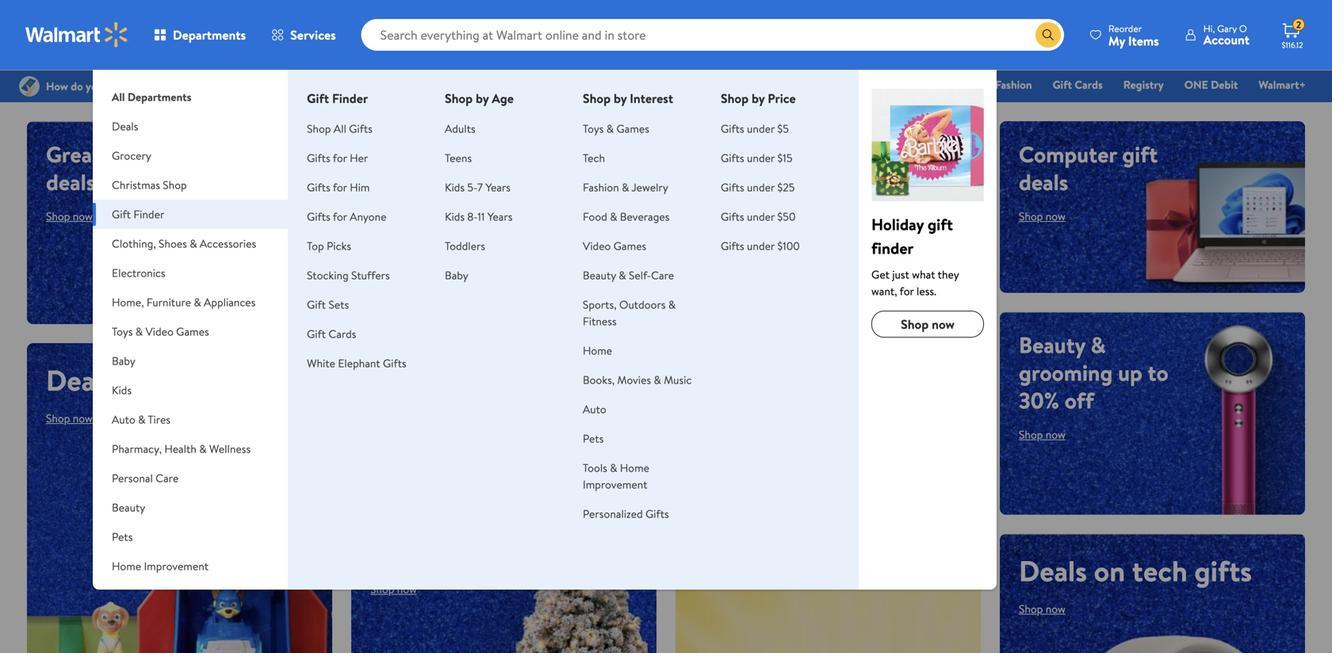 Task type: vqa. For each thing, say whether or not it's contained in the screenshot.
Yesterday
no



Task type: locate. For each thing, give the bounding box(es) containing it.
by for price
[[752, 90, 765, 107]]

grooming
[[1019, 357, 1113, 388]]

now for computer gift deals
[[1046, 209, 1066, 224]]

all departments link
[[93, 70, 288, 112]]

grocery
[[517, 77, 556, 92], [112, 148, 151, 163]]

home right tools
[[620, 460, 649, 476]]

grocery right "age"
[[517, 77, 556, 92]]

& inside dropdown button
[[135, 324, 143, 339]]

by up toys & games
[[614, 90, 627, 107]]

gifts down gifts under $25
[[721, 209, 744, 224]]

0 horizontal spatial gift
[[928, 213, 953, 235]]

games
[[616, 121, 649, 136], [614, 238, 646, 254], [176, 324, 209, 339]]

account
[[1203, 31, 1250, 48]]

gift up clothing,
[[112, 207, 131, 222]]

0 horizontal spatial gift finder
[[112, 207, 164, 222]]

games down home, furniture & appliances dropdown button on the left of the page
[[176, 324, 209, 339]]

self-
[[629, 268, 651, 283]]

gifts
[[206, 360, 263, 400], [1194, 551, 1252, 591]]

electronics down clothing,
[[112, 265, 165, 281]]

0 vertical spatial pets
[[583, 431, 604, 446]]

1 horizontal spatial deals
[[1019, 167, 1068, 197]]

walmart image
[[25, 22, 128, 48]]

toys & games link
[[583, 121, 649, 136]]

improvement inside dropdown button
[[144, 559, 209, 574]]

stuffers
[[351, 268, 390, 283]]

0 horizontal spatial by
[[476, 90, 489, 107]]

beauty button
[[93, 493, 288, 523]]

Walmart Site-Wide search field
[[361, 19, 1064, 51]]

gift right fashion link
[[1053, 77, 1072, 92]]

years for kids 8-11 years
[[488, 209, 513, 224]]

gift cards
[[1053, 77, 1103, 92], [307, 326, 356, 342]]

1 vertical spatial on
[[1094, 551, 1125, 591]]

grocery button
[[93, 141, 288, 170]]

pets inside dropdown button
[[112, 529, 133, 545]]

reorder
[[1108, 22, 1142, 35]]

2 horizontal spatial beauty
[[1019, 330, 1085, 360]]

0 vertical spatial beauty
[[583, 268, 616, 283]]

0 horizontal spatial christmas
[[112, 177, 160, 193]]

gift finder inside dropdown button
[[112, 207, 164, 222]]

1 vertical spatial electronics
[[112, 265, 165, 281]]

christmas down home
[[112, 177, 160, 193]]

gift finder up clothing,
[[112, 207, 164, 222]]

finder
[[871, 237, 914, 259]]

off inside beauty & grooming up to 30% off
[[1065, 385, 1094, 416]]

& inside sports, outdoors & fitness
[[668, 297, 676, 312]]

0 vertical spatial improvement
[[583, 477, 647, 492]]

8-
[[467, 209, 478, 224]]

1 vertical spatial gifts
[[1194, 551, 1252, 591]]

gifts down gifts under $15 link
[[721, 180, 744, 195]]

auto for auto link
[[583, 402, 606, 417]]

off right the 30%
[[1065, 385, 1094, 416]]

under for $50
[[747, 209, 775, 224]]

home up books,
[[583, 343, 612, 358]]

anyone
[[350, 209, 386, 224]]

gifts up her
[[349, 121, 373, 136]]

cards for gift cards link to the bottom
[[329, 326, 356, 342]]

& inside "dropdown button"
[[139, 588, 147, 603]]

beauty inside dropdown button
[[112, 500, 145, 515]]

gift cards down search icon
[[1053, 77, 1103, 92]]

gift up white
[[307, 326, 326, 342]]

1 deals from the left
[[46, 167, 95, 197]]

grocery & essentials link
[[510, 76, 623, 93]]

christmas shop link
[[704, 76, 794, 93]]

beauty inside beauty & grooming up to 30% off
[[1019, 330, 1085, 360]]

electronics inside dropdown button
[[112, 265, 165, 281]]

up to 65% off
[[695, 512, 867, 551]]

Search search field
[[361, 19, 1064, 51]]

1 vertical spatial pets
[[112, 529, 133, 545]]

1 vertical spatial christmas shop
[[112, 177, 187, 193]]

on
[[121, 360, 152, 400], [1094, 551, 1125, 591]]

care down health
[[156, 471, 179, 486]]

pets up the home improvement
[[112, 529, 133, 545]]

get
[[871, 267, 890, 282]]

2 vertical spatial games
[[176, 324, 209, 339]]

& right furniture
[[194, 295, 201, 310]]

0 horizontal spatial electronics
[[112, 265, 165, 281]]

2 deals from the left
[[1019, 167, 1068, 197]]

& down shop by interest
[[606, 121, 614, 136]]

0 horizontal spatial all
[[112, 89, 125, 105]]

services
[[290, 26, 336, 44]]

by left price
[[752, 90, 765, 107]]

& left jewelry
[[622, 180, 629, 195]]

& inside dropdown button
[[190, 236, 197, 251]]

shop now link for computer gift deals
[[1019, 209, 1066, 224]]

0 vertical spatial gift
[[1122, 139, 1158, 170]]

gifts down gifts under $50 link
[[721, 238, 744, 254]]

1 vertical spatial gift cards
[[307, 326, 356, 342]]

0 horizontal spatial video
[[145, 324, 174, 339]]

0 vertical spatial electronics
[[807, 77, 861, 92]]

1 horizontal spatial beauty
[[583, 268, 616, 283]]

1 horizontal spatial home link
[[938, 76, 982, 93]]

gifts for gifts under $25
[[721, 180, 744, 195]]

years right 11
[[488, 209, 513, 224]]

deals inside the great home deals
[[46, 167, 95, 197]]

1 vertical spatial departments
[[128, 89, 191, 105]]

baby inside baby dropdown button
[[112, 353, 135, 369]]

baby down toys & video games
[[112, 353, 135, 369]]

gift for holiday gift finder get just what they want, for less.
[[928, 213, 953, 235]]

& right outdoors
[[668, 297, 676, 312]]

0 vertical spatial gift cards
[[1053, 77, 1103, 92]]

0 vertical spatial care
[[651, 268, 674, 283]]

home up patio
[[112, 559, 141, 574]]

on for tech
[[1094, 551, 1125, 591]]

gift finder button
[[93, 200, 288, 229]]

kids
[[445, 180, 465, 195], [445, 209, 465, 224], [112, 383, 132, 398]]

kids left 5-
[[445, 180, 465, 195]]

beauty
[[583, 268, 616, 283], [1019, 330, 1085, 360], [112, 500, 145, 515]]

by left "age"
[[476, 90, 489, 107]]

& right shoes
[[190, 236, 197, 251]]

gifts up top at the top left
[[307, 209, 330, 224]]

0 vertical spatial off
[[1065, 385, 1094, 416]]

pets down auto link
[[583, 431, 604, 446]]

0 horizontal spatial care
[[156, 471, 179, 486]]

what
[[912, 267, 935, 282]]

holiday gift finder get just what they want, for less.
[[871, 213, 959, 299]]

1 vertical spatial gift cards link
[[307, 326, 356, 342]]

deals inside computer gift deals
[[1019, 167, 1068, 197]]

under left $100
[[747, 238, 775, 254]]

0 vertical spatial christmas shop
[[711, 77, 787, 92]]

departments up deals dropdown button
[[128, 89, 191, 105]]

1 horizontal spatial gift
[[1122, 139, 1158, 170]]

1 horizontal spatial improvement
[[583, 477, 647, 492]]

baby for baby dropdown button
[[112, 353, 135, 369]]

0 vertical spatial on
[[121, 360, 152, 400]]

for for her
[[333, 150, 347, 166]]

auto & tires
[[112, 412, 170, 427]]

improvement
[[583, 477, 647, 492], [144, 559, 209, 574]]

1 horizontal spatial grocery
[[517, 77, 556, 92]]

finder up clothing,
[[133, 207, 164, 222]]

for left anyone at the left top of page
[[333, 209, 347, 224]]

0 vertical spatial cards
[[1075, 77, 1103, 92]]

services button
[[259, 16, 349, 54]]

departments up all departments "link" at the left
[[173, 26, 246, 44]]

0 vertical spatial gift finder
[[307, 90, 368, 107]]

1 vertical spatial improvement
[[144, 559, 209, 574]]

on up auto & tires
[[121, 360, 152, 400]]

care up outdoors
[[651, 268, 674, 283]]

0 vertical spatial kids
[[445, 180, 465, 195]]

kids for 5-
[[445, 180, 465, 195]]

5 under from the top
[[747, 238, 775, 254]]

under
[[747, 121, 775, 136], [747, 150, 775, 166], [747, 180, 775, 195], [747, 209, 775, 224], [747, 238, 775, 254]]

registry
[[1123, 77, 1164, 92]]

0 vertical spatial to
[[1148, 357, 1169, 388]]

patio & garden
[[112, 588, 185, 603]]

up
[[695, 512, 731, 551]]

gift
[[1053, 77, 1072, 92], [307, 90, 329, 107], [112, 207, 131, 222], [307, 297, 326, 312], [307, 326, 326, 342]]

home improvement
[[112, 559, 209, 574]]

gifts for anyone
[[307, 209, 386, 224]]

1 horizontal spatial off
[[1065, 385, 1094, 416]]

departments inside all departments "link"
[[128, 89, 191, 105]]

games up the beauty & self-care
[[614, 238, 646, 254]]

1 horizontal spatial all
[[334, 121, 346, 136]]

christmas shop for christmas shop dropdown button
[[112, 177, 187, 193]]

fashion link
[[988, 76, 1039, 93]]

0 horizontal spatial deals
[[46, 167, 95, 197]]

gift up shop all gifts
[[307, 90, 329, 107]]

for
[[333, 150, 347, 166], [333, 180, 347, 195], [333, 209, 347, 224], [900, 283, 914, 299]]

games down shop by interest
[[616, 121, 649, 136]]

1 horizontal spatial finder
[[332, 90, 368, 107]]

0 horizontal spatial auto
[[112, 412, 135, 427]]

for for anyone
[[333, 209, 347, 224]]

off right 65%
[[829, 512, 867, 551]]

auto up pets link
[[583, 402, 606, 417]]

home
[[106, 139, 160, 170]]

for inside holiday gift finder get just what they want, for less.
[[900, 283, 914, 299]]

gifts under $15
[[721, 150, 793, 166]]

electronics for electronics link
[[807, 77, 861, 92]]

all up 'gifts for her'
[[334, 121, 346, 136]]

improvement down tools
[[583, 477, 647, 492]]

gary
[[1217, 22, 1237, 35]]

gifts up gifts under $15 link
[[721, 121, 744, 136]]

appliances
[[204, 295, 256, 310]]

auto up pharmacy,
[[112, 412, 135, 427]]

4 under from the top
[[747, 209, 775, 224]]

toys down home,
[[112, 324, 133, 339]]

1 horizontal spatial video
[[583, 238, 611, 254]]

on left tech
[[1094, 551, 1125, 591]]

$5
[[777, 121, 789, 136]]

gifts
[[349, 121, 373, 136], [721, 121, 744, 136], [307, 150, 330, 166], [721, 150, 744, 166], [307, 180, 330, 195], [721, 180, 744, 195], [307, 209, 330, 224], [721, 209, 744, 224], [721, 238, 744, 254], [383, 356, 406, 371], [646, 506, 669, 522]]

finder up shop all gifts link
[[332, 90, 368, 107]]

beauty up the 30%
[[1019, 330, 1085, 360]]

1 horizontal spatial to
[[1148, 357, 1169, 388]]

deals link
[[463, 76, 504, 93]]

gifts for gifts for her
[[307, 150, 330, 166]]

fashion inside fashion link
[[995, 77, 1032, 92]]

toys inside toys & video games dropdown button
[[112, 324, 133, 339]]

1 vertical spatial years
[[488, 209, 513, 224]]

christmas shop down home
[[112, 177, 187, 193]]

0 horizontal spatial gift cards link
[[307, 326, 356, 342]]

0 vertical spatial years
[[486, 180, 511, 195]]

gifts down gifts for her link on the left top of page
[[307, 180, 330, 195]]

gift cards down gift sets
[[307, 326, 356, 342]]

under left $5
[[747, 121, 775, 136]]

deals on toy gifts
[[46, 360, 263, 400]]

1 under from the top
[[747, 121, 775, 136]]

tools
[[583, 460, 607, 476]]

2 under from the top
[[747, 150, 775, 166]]

& right food
[[610, 209, 617, 224]]

0 vertical spatial christmas
[[711, 77, 760, 92]]

0 horizontal spatial on
[[121, 360, 152, 400]]

books, movies & music
[[583, 372, 692, 388]]

grocery inside dropdown button
[[112, 148, 151, 163]]

0 vertical spatial video
[[583, 238, 611, 254]]

under for $5
[[747, 121, 775, 136]]

gift sets link
[[307, 297, 349, 312]]

1 vertical spatial gift finder
[[112, 207, 164, 222]]

1 vertical spatial home link
[[583, 343, 612, 358]]

christmas
[[711, 77, 760, 92], [112, 177, 160, 193]]

1 horizontal spatial gift cards
[[1053, 77, 1103, 92]]

under left "$15"
[[747, 150, 775, 166]]

search icon image
[[1042, 29, 1054, 41]]

beauty for beauty
[[112, 500, 145, 515]]

deals inside dropdown button
[[112, 119, 138, 134]]

0 vertical spatial all
[[112, 89, 125, 105]]

shop now for beauty & grooming up to 30% off
[[1019, 427, 1066, 443]]

1 vertical spatial finder
[[133, 207, 164, 222]]

0 horizontal spatial beauty
[[112, 500, 145, 515]]

on for toy
[[121, 360, 152, 400]]

kids left the 8-
[[445, 209, 465, 224]]

0 horizontal spatial gifts
[[206, 360, 263, 400]]

pets button
[[93, 523, 288, 552]]

beverages
[[620, 209, 670, 224]]

auto inside dropdown button
[[112, 412, 135, 427]]

1 vertical spatial cards
[[329, 326, 356, 342]]

3 under from the top
[[747, 180, 775, 195]]

& left up
[[1091, 330, 1106, 360]]

0 vertical spatial toys
[[583, 121, 604, 136]]

baby for baby link
[[445, 268, 468, 283]]

cards down sets
[[329, 326, 356, 342]]

now for deals on toy gifts
[[73, 411, 93, 426]]

deals for deals on tech gifts
[[1019, 551, 1087, 591]]

kids for 8-
[[445, 209, 465, 224]]

1 by from the left
[[476, 90, 489, 107]]

toys up tech on the top left of the page
[[583, 121, 604, 136]]

& right health
[[199, 441, 207, 457]]

1 vertical spatial off
[[829, 512, 867, 551]]

gift inside computer gift deals
[[1122, 139, 1158, 170]]

deals!
[[524, 349, 618, 402]]

0 horizontal spatial grocery
[[112, 148, 151, 163]]

all up home
[[112, 89, 125, 105]]

1 horizontal spatial toys
[[583, 121, 604, 136]]

baby down 'toddlers'
[[445, 268, 468, 283]]

gifts up gifts for him
[[307, 150, 330, 166]]

under left $25
[[747, 180, 775, 195]]

65%
[[771, 512, 822, 551]]

1 vertical spatial beauty
[[1019, 330, 1085, 360]]

gifts for her
[[307, 150, 368, 166]]

new
[[447, 349, 515, 402]]

christmas shop up gifts under $5 link
[[711, 77, 787, 92]]

& left tires
[[138, 412, 145, 427]]

under left $50
[[747, 209, 775, 224]]

1 horizontal spatial care
[[651, 268, 674, 283]]

0 horizontal spatial cards
[[329, 326, 356, 342]]

gift cards link
[[1046, 76, 1110, 93], [307, 326, 356, 342]]

gifts down gifts under $5 link
[[721, 150, 744, 166]]

by for age
[[476, 90, 489, 107]]

1 horizontal spatial electronics
[[807, 77, 861, 92]]

deals button
[[93, 112, 288, 141]]

$15
[[777, 150, 793, 166]]

improvement up garden
[[144, 559, 209, 574]]

2 vertical spatial kids
[[112, 383, 132, 398]]

0 vertical spatial games
[[616, 121, 649, 136]]

gift cards link down search icon
[[1046, 76, 1110, 93]]

gifts for deals on toy gifts
[[206, 360, 263, 400]]

for left him at the left top of the page
[[333, 180, 347, 195]]

& right tools
[[610, 460, 617, 476]]

to inside beauty & grooming up to 30% off
[[1148, 357, 1169, 388]]

for down just
[[900, 283, 914, 299]]

to
[[1148, 357, 1169, 388], [737, 512, 764, 551]]

0 vertical spatial grocery
[[517, 77, 556, 92]]

1 vertical spatial christmas
[[112, 177, 160, 193]]

1 horizontal spatial gifts
[[1194, 551, 1252, 591]]

gift finder up shop all gifts
[[307, 90, 368, 107]]

christmas inside dropdown button
[[112, 177, 160, 193]]

gift finder
[[307, 90, 368, 107], [112, 207, 164, 222]]

gifts right toy
[[206, 360, 263, 400]]

music
[[664, 372, 692, 388]]

1 horizontal spatial on
[[1094, 551, 1125, 591]]

& right patio
[[139, 588, 147, 603]]

just
[[892, 267, 909, 282]]

video
[[583, 238, 611, 254], [145, 324, 174, 339]]

1 vertical spatial all
[[334, 121, 346, 136]]

1 vertical spatial games
[[614, 238, 646, 254]]

3 by from the left
[[752, 90, 765, 107]]

0 horizontal spatial fashion
[[583, 180, 619, 195]]

grocery right 'great'
[[112, 148, 151, 163]]

1 horizontal spatial auto
[[583, 402, 606, 417]]

1 horizontal spatial gift cards link
[[1046, 76, 1110, 93]]

& left 'music'
[[654, 372, 661, 388]]

home link up books,
[[583, 343, 612, 358]]

gifts right tech
[[1194, 551, 1252, 591]]

1 vertical spatial care
[[156, 471, 179, 486]]

beauty down personal on the bottom left
[[112, 500, 145, 515]]

toys for toys & games
[[583, 121, 604, 136]]

now for deals on tech gifts
[[1046, 601, 1066, 617]]

gift sets
[[307, 297, 349, 312]]

care inside personal care dropdown button
[[156, 471, 179, 486]]

shop inside dropdown button
[[163, 177, 187, 193]]

0 horizontal spatial baby
[[112, 353, 135, 369]]

gift right "holiday"
[[928, 213, 953, 235]]

yep,
[[370, 349, 438, 402]]

home link left fashion link
[[938, 76, 982, 93]]

toy shop link
[[875, 76, 932, 93]]

gift inside dropdown button
[[112, 207, 131, 222]]

christmas shop inside dropdown button
[[112, 177, 187, 193]]

teens
[[445, 150, 472, 166]]

0 horizontal spatial toys
[[112, 324, 133, 339]]

1 vertical spatial baby
[[112, 353, 135, 369]]

electronics right price
[[807, 77, 861, 92]]

& down home,
[[135, 324, 143, 339]]

white
[[307, 356, 335, 371]]

departments inside departments popup button
[[173, 26, 246, 44]]

gift down registry link
[[1122, 139, 1158, 170]]

furniture
[[147, 295, 191, 310]]

gift
[[1122, 139, 1158, 170], [928, 213, 953, 235]]

kids up auto & tires
[[112, 383, 132, 398]]

1 horizontal spatial pets
[[583, 431, 604, 446]]

0 horizontal spatial christmas shop
[[112, 177, 187, 193]]

yep, new deals!
[[370, 349, 618, 402]]

gifts for him
[[307, 180, 370, 195]]

christmas up the gifts under $5
[[711, 77, 760, 92]]

gift left sets
[[307, 297, 326, 312]]

0 horizontal spatial finder
[[133, 207, 164, 222]]

& inside tools & home improvement
[[610, 460, 617, 476]]

1 horizontal spatial fashion
[[995, 77, 1032, 92]]

& inside beauty & grooming up to 30% off
[[1091, 330, 1106, 360]]

fashion
[[995, 77, 1032, 92], [583, 180, 619, 195]]

0 vertical spatial fashion
[[995, 77, 1032, 92]]

shop now link
[[46, 209, 93, 224], [1019, 209, 1066, 224], [871, 311, 984, 338], [46, 411, 93, 426], [1019, 427, 1066, 443], [370, 582, 417, 597], [1019, 601, 1066, 617]]

christmas for 'christmas shop' link
[[711, 77, 760, 92]]

0 vertical spatial gift cards link
[[1046, 76, 1110, 93]]

2 by from the left
[[614, 90, 627, 107]]

deals for beauty & grooming up to 30% off
[[1019, 167, 1068, 197]]

1 horizontal spatial christmas
[[711, 77, 760, 92]]

for left her
[[333, 150, 347, 166]]

1 horizontal spatial cards
[[1075, 77, 1103, 92]]

2 vertical spatial beauty
[[112, 500, 145, 515]]

video down food
[[583, 238, 611, 254]]

pharmacy,
[[112, 441, 162, 457]]

home inside tools & home improvement
[[620, 460, 649, 476]]

stocking stuffers
[[307, 268, 390, 283]]

shop all gifts
[[307, 121, 373, 136]]

video down furniture
[[145, 324, 174, 339]]

0 vertical spatial baby
[[445, 268, 468, 283]]

electronics
[[807, 77, 861, 92], [112, 265, 165, 281]]

gift inside holiday gift finder get just what they want, for less.
[[928, 213, 953, 235]]

0 horizontal spatial improvement
[[144, 559, 209, 574]]

gift for the right gift cards link
[[1053, 77, 1072, 92]]

1 horizontal spatial christmas shop
[[711, 77, 787, 92]]

games inside dropdown button
[[176, 324, 209, 339]]



Task type: describe. For each thing, give the bounding box(es) containing it.
one debit
[[1184, 77, 1238, 92]]

elephant
[[338, 356, 380, 371]]

baby link
[[445, 268, 468, 283]]

pets for pets link
[[583, 431, 604, 446]]

gifts under $25 link
[[721, 180, 795, 195]]

under for $15
[[747, 150, 775, 166]]

gifts for gifts under $100
[[721, 238, 744, 254]]

pets for pets dropdown button
[[112, 529, 133, 545]]

fitness
[[583, 314, 617, 329]]

health
[[164, 441, 197, 457]]

stocking stuffers link
[[307, 268, 390, 283]]

shoes
[[159, 236, 187, 251]]

one
[[1184, 77, 1208, 92]]

deals for deals link
[[470, 77, 497, 92]]

essentials
[[569, 77, 616, 92]]

price
[[768, 90, 796, 107]]

wellness
[[209, 441, 251, 457]]

shop now link for great home deals
[[46, 209, 93, 224]]

patio
[[112, 588, 137, 603]]

toys & games
[[583, 121, 649, 136]]

sports,
[[583, 297, 617, 312]]

tech link
[[583, 150, 605, 166]]

sets
[[329, 297, 349, 312]]

gifts for gifts for him
[[307, 180, 330, 195]]

deals on tech gifts
[[1019, 551, 1252, 591]]

great home deals
[[46, 139, 160, 197]]

up
[[1118, 357, 1142, 388]]

gifts for her link
[[307, 150, 368, 166]]

deals for deals on toy gifts
[[46, 360, 114, 400]]

kids inside dropdown button
[[112, 383, 132, 398]]

gifts for gifts under $5
[[721, 121, 744, 136]]

0 vertical spatial finder
[[332, 90, 368, 107]]

him
[[350, 180, 370, 195]]

shop all gifts link
[[307, 121, 373, 136]]

1 horizontal spatial gift finder
[[307, 90, 368, 107]]

teens link
[[445, 150, 472, 166]]

grocery for grocery & essentials
[[517, 77, 556, 92]]

$116.12
[[1282, 40, 1303, 50]]

gifts under $100 link
[[721, 238, 800, 254]]

auto & tires button
[[93, 405, 288, 435]]

tools & home improvement
[[583, 460, 649, 492]]

shop now link for deals on toy gifts
[[46, 411, 93, 426]]

1 vertical spatial to
[[737, 512, 764, 551]]

personalized gifts
[[583, 506, 669, 522]]

grocery & essentials
[[517, 77, 616, 92]]

departments button
[[141, 16, 259, 54]]

by for interest
[[614, 90, 627, 107]]

christmas for christmas shop dropdown button
[[112, 177, 160, 193]]

gifts for gifts under $15
[[721, 150, 744, 166]]

fashion & jewelry
[[583, 180, 668, 195]]

shop now for deals on tech gifts
[[1019, 601, 1066, 617]]

0 vertical spatial home link
[[938, 76, 982, 93]]

stocking
[[307, 268, 349, 283]]

cards for the right gift cards link
[[1075, 77, 1103, 92]]

pharmacy, health & wellness
[[112, 441, 251, 457]]

white elephant gifts link
[[307, 356, 406, 371]]

fashion for fashion & jewelry
[[583, 180, 619, 195]]

gifts for gifts for anyone
[[307, 209, 330, 224]]

toys & video games button
[[93, 317, 288, 347]]

home,
[[112, 295, 144, 310]]

personal care button
[[93, 464, 288, 493]]

shop now for computer gift deals
[[1019, 209, 1066, 224]]

11
[[478, 209, 485, 224]]

all inside "link"
[[112, 89, 125, 105]]

7
[[477, 180, 483, 195]]

shop now for great home deals
[[46, 209, 93, 224]]

now for beauty & grooming up to 30% off
[[1046, 427, 1066, 443]]

finder inside dropdown button
[[133, 207, 164, 222]]

toddlers link
[[445, 238, 485, 254]]

gifts right elephant
[[383, 356, 406, 371]]

walmart+ link
[[1252, 76, 1313, 93]]

gifts for gifts under $50
[[721, 209, 744, 224]]

tires
[[148, 412, 170, 427]]

picks
[[327, 238, 351, 254]]

& left essentials on the left
[[559, 77, 566, 92]]

adults link
[[445, 121, 475, 136]]

gift for 'gift finder' dropdown button
[[112, 207, 131, 222]]

$25
[[777, 180, 795, 195]]

sports, outdoors & fitness link
[[583, 297, 676, 329]]

auto link
[[583, 402, 606, 417]]

improvement inside tools & home improvement
[[583, 477, 647, 492]]

beauty for beauty & grooming up to 30% off
[[1019, 330, 1085, 360]]

toddlers
[[445, 238, 485, 254]]

books,
[[583, 372, 615, 388]]

0 horizontal spatial gift cards
[[307, 326, 356, 342]]

gift finder image
[[871, 89, 984, 201]]

movies
[[617, 372, 651, 388]]

shop now link for deals on tech gifts
[[1019, 601, 1066, 617]]

for for him
[[333, 180, 347, 195]]

toys for toys & video games
[[112, 324, 133, 339]]

deals for deals dropdown button
[[112, 119, 138, 134]]

video games
[[583, 238, 646, 254]]

books, movies & music link
[[583, 372, 692, 388]]

under for $25
[[747, 180, 775, 195]]

kids button
[[93, 376, 288, 405]]

home, furniture & appliances button
[[93, 288, 288, 317]]

auto for auto & tires
[[112, 412, 135, 427]]

now for great home deals
[[73, 209, 93, 224]]

white elephant gifts
[[307, 356, 406, 371]]

jewelry
[[631, 180, 668, 195]]

electronics for electronics dropdown button
[[112, 265, 165, 281]]

beauty for beauty & self-care
[[583, 268, 616, 283]]

$100
[[777, 238, 800, 254]]

video inside dropdown button
[[145, 324, 174, 339]]

clothing, shoes & accessories button
[[93, 229, 288, 258]]

gift for gift sets "link"
[[307, 297, 326, 312]]

top
[[307, 238, 324, 254]]

& left self-
[[619, 268, 626, 283]]

toy
[[882, 77, 898, 92]]

home inside dropdown button
[[112, 559, 141, 574]]

shop now link for beauty & grooming up to 30% off
[[1019, 427, 1066, 443]]

gifts under $15 link
[[721, 150, 793, 166]]

gifts for deals on tech gifts
[[1194, 551, 1252, 591]]

2
[[1296, 18, 1301, 31]]

electronics link
[[800, 76, 868, 93]]

tools & home improvement link
[[583, 460, 649, 492]]

gifts right the personalized
[[646, 506, 669, 522]]

deals for deals on toy gifts
[[46, 167, 95, 197]]

want,
[[871, 283, 897, 299]]

they
[[938, 267, 959, 282]]

beauty & self-care link
[[583, 268, 674, 283]]

shop by price
[[721, 90, 796, 107]]

0 horizontal spatial off
[[829, 512, 867, 551]]

& inside 'dropdown button'
[[199, 441, 207, 457]]

o
[[1239, 22, 1247, 35]]

hi, gary o account
[[1203, 22, 1250, 48]]

under for $100
[[747, 238, 775, 254]]

personalized gifts link
[[583, 506, 669, 522]]

computer
[[1019, 139, 1117, 170]]

gifts for him link
[[307, 180, 370, 195]]

christmas shop for 'christmas shop' link
[[711, 77, 787, 92]]

years for kids 5-7 years
[[486, 180, 511, 195]]

fashion for fashion
[[995, 77, 1032, 92]]

computer gift deals
[[1019, 139, 1158, 197]]

pharmacy, health & wellness button
[[93, 435, 288, 464]]

home left fashion link
[[946, 77, 975, 92]]

shop now for deals on toy gifts
[[46, 411, 93, 426]]

sports, outdoors & fitness
[[583, 297, 676, 329]]

gift for computer gift deals
[[1122, 139, 1158, 170]]

gifts under $5
[[721, 121, 789, 136]]

gift for gift cards link to the bottom
[[307, 326, 326, 342]]

gifts for anyone link
[[307, 209, 386, 224]]

my
[[1108, 32, 1125, 50]]

grocery for grocery
[[112, 148, 151, 163]]

great
[[46, 139, 101, 170]]

kids 8-11 years link
[[445, 209, 513, 224]]



